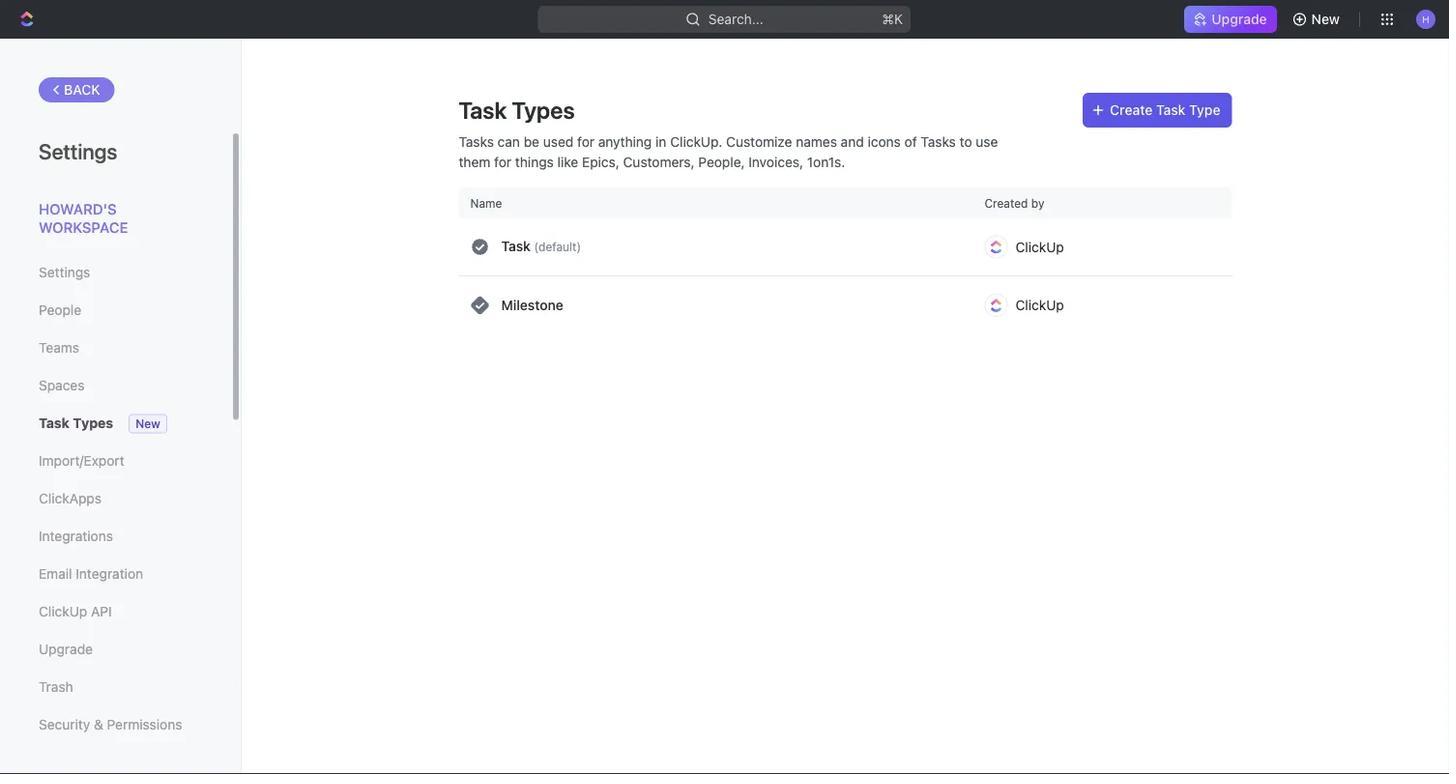 Task type: locate. For each thing, give the bounding box(es) containing it.
1 vertical spatial task types
[[39, 415, 113, 431]]

settings element
[[0, 39, 242, 775]]

task inside settings element
[[39, 415, 70, 431]]

upgrade inside settings element
[[39, 642, 93, 658]]

settings up howard's
[[39, 138, 117, 163]]

task types
[[459, 97, 575, 124], [39, 415, 113, 431]]

1 horizontal spatial upgrade
[[1212, 11, 1268, 27]]

1 horizontal spatial types
[[512, 97, 575, 124]]

1 horizontal spatial new
[[1312, 11, 1341, 27]]

for up epics,
[[578, 133, 595, 149]]

0 horizontal spatial new
[[136, 417, 160, 431]]

0 horizontal spatial tasks
[[459, 133, 494, 149]]

1 vertical spatial settings
[[39, 265, 90, 280]]

0 horizontal spatial upgrade
[[39, 642, 93, 658]]

1 vertical spatial upgrade
[[39, 642, 93, 658]]

be
[[524, 133, 540, 149]]

task left (default)
[[502, 239, 531, 255]]

email integration link
[[39, 558, 192, 591]]

1 vertical spatial new
[[136, 417, 160, 431]]

for down can
[[494, 154, 512, 170]]

can
[[498, 133, 520, 149]]

tasks up them
[[459, 133, 494, 149]]

1 vertical spatial types
[[73, 415, 113, 431]]

new
[[1312, 11, 1341, 27], [136, 417, 160, 431]]

howard's workspace
[[39, 200, 128, 236]]

task
[[459, 97, 507, 124], [1157, 102, 1186, 118], [502, 239, 531, 255], [39, 415, 70, 431]]

upgrade down 'clickup api'
[[39, 642, 93, 658]]

settings link
[[39, 256, 192, 289]]

clickup
[[1016, 239, 1065, 255], [1016, 297, 1065, 313], [39, 604, 87, 620]]

create
[[1111, 102, 1153, 118]]

2 settings from the top
[[39, 265, 90, 280]]

security & permissions link
[[39, 709, 192, 742]]

names
[[796, 133, 838, 149]]

1 horizontal spatial upgrade link
[[1185, 6, 1277, 33]]

type
[[1190, 102, 1221, 118]]

0 vertical spatial new
[[1312, 11, 1341, 27]]

people link
[[39, 294, 192, 327]]

1 horizontal spatial tasks
[[921, 133, 956, 149]]

0 vertical spatial task types
[[459, 97, 575, 124]]

⌘k
[[883, 11, 904, 27]]

them
[[459, 154, 491, 170]]

tasks
[[459, 133, 494, 149], [921, 133, 956, 149]]

1 horizontal spatial for
[[578, 133, 595, 149]]

1on1s.
[[807, 154, 846, 170]]

types up be in the left of the page
[[512, 97, 575, 124]]

clickup for task
[[1016, 239, 1065, 255]]

import/export
[[39, 453, 124, 469]]

0 vertical spatial settings
[[39, 138, 117, 163]]

0 vertical spatial types
[[512, 97, 575, 124]]

task down spaces
[[39, 415, 70, 431]]

upgrade link down clickup api link
[[39, 634, 192, 666]]

1 vertical spatial for
[[494, 154, 512, 170]]

task left type
[[1157, 102, 1186, 118]]

upgrade
[[1212, 11, 1268, 27], [39, 642, 93, 658]]

task types up import/export
[[39, 415, 113, 431]]

0 vertical spatial clickup
[[1016, 239, 1065, 255]]

upgrade left the new button
[[1212, 11, 1268, 27]]

and
[[841, 133, 864, 149]]

clickapps link
[[39, 483, 192, 516]]

0 horizontal spatial types
[[73, 415, 113, 431]]

new inside settings element
[[136, 417, 160, 431]]

email integration
[[39, 566, 143, 582]]

settings up people
[[39, 265, 90, 280]]

types up import/export
[[73, 415, 113, 431]]

create task type
[[1111, 102, 1221, 118]]

1 vertical spatial clickup
[[1016, 297, 1065, 313]]

0 vertical spatial upgrade link
[[1185, 6, 1277, 33]]

api
[[91, 604, 112, 620]]

2 tasks from the left
[[921, 133, 956, 149]]

types inside settings element
[[73, 415, 113, 431]]

2 vertical spatial clickup
[[39, 604, 87, 620]]

task types up can
[[459, 97, 575, 124]]

settings
[[39, 138, 117, 163], [39, 265, 90, 280]]

0 vertical spatial upgrade
[[1212, 11, 1268, 27]]

upgrade link left the new button
[[1185, 6, 1277, 33]]

trash link
[[39, 671, 192, 704]]

workspace
[[39, 219, 128, 236]]

upgrade link
[[1185, 6, 1277, 33], [39, 634, 192, 666]]

things
[[515, 154, 554, 170]]

in
[[656, 133, 667, 149]]

by
[[1032, 196, 1045, 210]]

task inside button
[[1157, 102, 1186, 118]]

0 horizontal spatial upgrade link
[[39, 634, 192, 666]]

people
[[39, 302, 81, 318]]

types
[[512, 97, 575, 124], [73, 415, 113, 431]]

invoices,
[[749, 154, 804, 170]]

(default)
[[534, 241, 581, 254]]

clickup inside settings element
[[39, 604, 87, 620]]

for
[[578, 133, 595, 149], [494, 154, 512, 170]]

tasks left to
[[921, 133, 956, 149]]

used
[[543, 133, 574, 149]]

teams
[[39, 340, 79, 356]]

0 horizontal spatial task types
[[39, 415, 113, 431]]

0 horizontal spatial for
[[494, 154, 512, 170]]



Task type: vqa. For each thing, say whether or not it's contained in the screenshot.
Team Na﻿me Text Box
no



Task type: describe. For each thing, give the bounding box(es) containing it.
tasks can be used for anything in clickup. customize names and icons of tasks to use them for things like epics, customers, people, invoices, 1on1s.
[[459, 133, 999, 170]]

clickapps
[[39, 491, 102, 507]]

use
[[976, 133, 999, 149]]

icons
[[868, 133, 901, 149]]

to
[[960, 133, 973, 149]]

h button
[[1411, 4, 1442, 35]]

like
[[558, 154, 579, 170]]

trash
[[39, 679, 73, 695]]

1 horizontal spatial task types
[[459, 97, 575, 124]]

1 tasks from the left
[[459, 133, 494, 149]]

permissions
[[107, 717, 182, 733]]

of
[[905, 133, 918, 149]]

integrations
[[39, 529, 113, 545]]

h
[[1423, 13, 1430, 24]]

customize
[[727, 133, 793, 149]]

teams link
[[39, 332, 192, 365]]

created
[[985, 196, 1029, 210]]

spaces link
[[39, 369, 192, 402]]

howard's
[[39, 200, 117, 217]]

milestone
[[502, 297, 564, 313]]

clickup api
[[39, 604, 112, 620]]

1 vertical spatial upgrade link
[[39, 634, 192, 666]]

created by
[[985, 196, 1045, 210]]

clickup for milestone
[[1016, 297, 1065, 313]]

back link
[[39, 77, 115, 103]]

1 settings from the top
[[39, 138, 117, 163]]

new button
[[1285, 4, 1352, 35]]

create task type button
[[1083, 93, 1233, 128]]

search...
[[709, 11, 764, 27]]

clickup api link
[[39, 596, 192, 629]]

0 vertical spatial for
[[578, 133, 595, 149]]

clickup.
[[670, 133, 723, 149]]

security
[[39, 717, 90, 733]]

spaces
[[39, 378, 85, 394]]

security & permissions
[[39, 717, 182, 733]]

integration
[[76, 566, 143, 582]]

task up can
[[459, 97, 507, 124]]

email
[[39, 566, 72, 582]]

import/export link
[[39, 445, 192, 478]]

customers,
[[623, 154, 695, 170]]

anything
[[599, 133, 652, 149]]

back
[[64, 82, 100, 98]]

name
[[471, 196, 502, 210]]

integrations link
[[39, 520, 192, 553]]

new inside button
[[1312, 11, 1341, 27]]

epics,
[[582, 154, 620, 170]]

task types inside settings element
[[39, 415, 113, 431]]

task (default)
[[502, 239, 581, 255]]

people,
[[699, 154, 745, 170]]

&
[[94, 717, 103, 733]]



